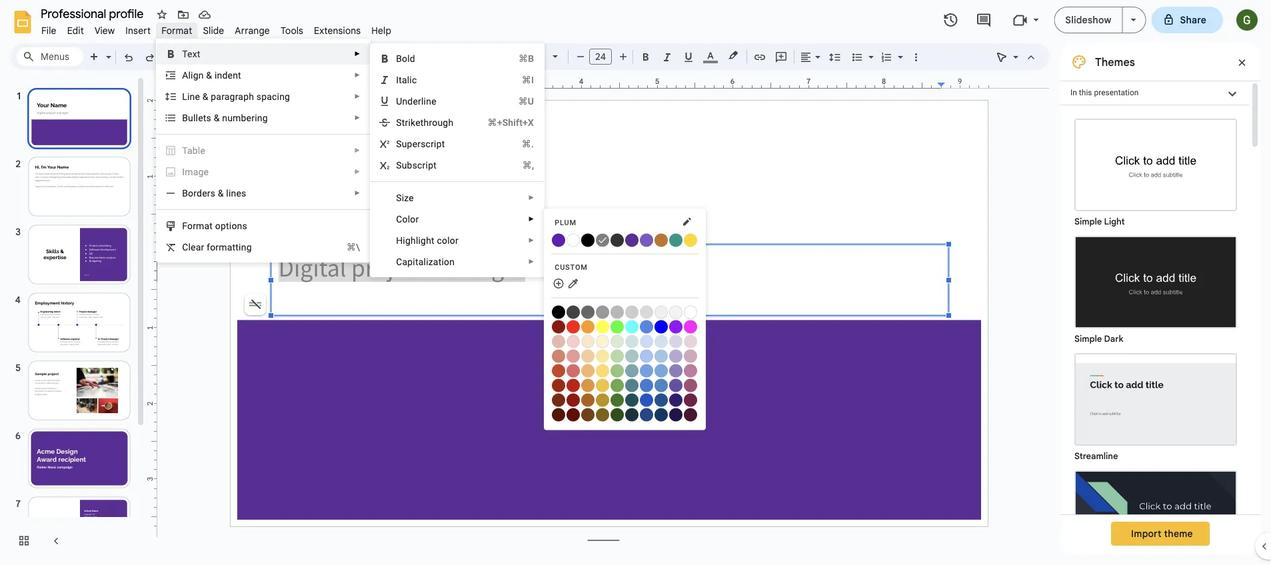 Task type: locate. For each thing, give the bounding box(es) containing it.
i
[[396, 74, 399, 85], [182, 166, 185, 177]]

dark cornflower blue 1 cell
[[640, 378, 654, 392]]

&
[[206, 70, 212, 81], [202, 91, 208, 102], [214, 112, 220, 123], [218, 188, 224, 199]]

dark cornflower blue 3 cell
[[640, 408, 654, 422]]

import
[[1131, 528, 1162, 540]]

theme color #ffd600, close to light orange 12 image
[[684, 234, 697, 247]]

dark yellow 3 image
[[596, 408, 609, 422]]

i for talic
[[396, 74, 399, 85]]

light gray 3 image
[[669, 306, 683, 319]]

simple left light
[[1074, 216, 1102, 227]]

4 row from the top
[[552, 320, 698, 334]]

light purple 2 cell
[[669, 349, 683, 363]]

dark gray 4 cell
[[567, 305, 581, 319]]

format down star option
[[161, 25, 192, 36]]

2 row from the top
[[552, 233, 698, 247]]

dark cyan 3 cell
[[625, 408, 639, 422]]

menu bar
[[36, 17, 397, 39]]

stri k ethrough
[[396, 117, 453, 128]]

light orange 1 image
[[581, 364, 595, 378]]

& left lines
[[218, 188, 224, 199]]

cyan cell
[[625, 320, 639, 334]]

light magenta 2 image
[[684, 350, 697, 363]]

simple dark
[[1074, 334, 1123, 344]]

light red berry 1 image
[[552, 364, 565, 378]]

3 row from the top
[[552, 305, 698, 319]]

lines
[[226, 188, 246, 199]]

new slide with layout image
[[103, 48, 111, 53]]

red berry cell
[[552, 320, 566, 334]]

light gray 3 cell
[[669, 305, 683, 319]]

subscript r element
[[396, 160, 441, 171]]

size o element
[[396, 192, 418, 203]]

Font size text field
[[590, 49, 611, 65]]

simple left dark on the right of the page
[[1074, 334, 1102, 344]]

light cornflower blue 3 image
[[640, 335, 653, 348]]

dark green 2 image
[[611, 394, 624, 407]]

themes application
[[0, 0, 1271, 565]]

capitalization
[[396, 256, 455, 267]]

lign
[[188, 70, 204, 81]]

light green 1 cell
[[611, 364, 625, 378]]

tools menu item
[[275, 23, 309, 38]]

file menu item
[[36, 23, 62, 38]]

table 2 element
[[182, 145, 209, 156]]

dark
[[1104, 334, 1123, 344]]

purple cell
[[669, 320, 683, 334]]

dark gray 2 image
[[596, 306, 609, 319]]

i down b
[[396, 74, 399, 85]]

borders & lines q element
[[182, 188, 250, 199]]

⌘u element
[[502, 95, 534, 108]]

menu
[[544, 0, 706, 565], [156, 39, 371, 263], [370, 43, 545, 277]]

navigation
[[0, 75, 147, 565]]

numbered list menu image
[[894, 48, 903, 53]]

1 vertical spatial format
[[182, 220, 213, 231]]

row
[[552, 0, 623, 565], [552, 233, 698, 247], [552, 305, 698, 319], [552, 320, 698, 334], [552, 334, 698, 348], [552, 349, 698, 363], [552, 364, 698, 378], [552, 378, 698, 392], [552, 393, 698, 407], [552, 408, 698, 422]]

dark yellow 2 cell
[[596, 393, 610, 407]]

⌘backslash element
[[331, 241, 360, 254]]

extensions menu item
[[309, 23, 366, 38]]

left margin image
[[231, 78, 282, 88]]

dark cyan 3 image
[[625, 408, 639, 422]]

Focus radio
[[1068, 464, 1244, 565]]

dark gray 1 image
[[611, 306, 624, 319]]

light cyan 1 image
[[625, 364, 639, 378]]

light purple 3 cell
[[669, 334, 683, 348]]

light green 3 image
[[611, 335, 624, 348]]

Simple Dark radio
[[1068, 229, 1244, 347]]

light red berry 3 image
[[552, 335, 565, 348]]

custom button
[[551, 260, 699, 276]]

table
[[182, 145, 205, 156]]

theme color black cell
[[581, 233, 595, 247]]

purple image
[[669, 320, 683, 334]]

dark cornflower blue 2 cell
[[640, 393, 654, 407]]

dark green 2 cell
[[611, 393, 625, 407]]

text
[[182, 48, 200, 59]]

light cyan 3 image
[[625, 335, 639, 348]]

0 vertical spatial i
[[396, 74, 399, 85]]

light yellow 1 cell
[[596, 364, 610, 378]]

simple for simple light
[[1074, 216, 1102, 227]]

light yellow 1 image
[[596, 364, 609, 378]]

light red berry 2 cell
[[552, 349, 566, 363]]

dark orange 3 image
[[581, 408, 595, 422]]

align & indent a element
[[182, 70, 245, 81]]

dark purple 1 cell
[[669, 378, 683, 392]]

dark yellow 2 image
[[596, 394, 609, 407]]

⌘,
[[522, 160, 534, 171]]

a
[[182, 70, 188, 81]]

color
[[396, 214, 419, 225]]

dark red berry 3 cell
[[552, 408, 566, 422]]

format
[[161, 25, 192, 36], [182, 220, 213, 231]]

Star checkbox
[[153, 5, 171, 24]]

light green 2 image
[[611, 350, 624, 363]]

red image
[[567, 320, 580, 334]]

numbering
[[222, 112, 268, 123]]

dark magenta 3 cell
[[684, 408, 698, 422]]

bulle t s & numbering
[[182, 112, 268, 123]]

this
[[1079, 88, 1092, 97]]

spacing
[[256, 91, 290, 102]]

subsc
[[396, 160, 422, 171]]

talic
[[399, 74, 417, 85]]

u nderline
[[396, 96, 436, 107]]

ine
[[187, 91, 200, 102]]

dark blue 1 image
[[655, 379, 668, 392]]

1 simple from the top
[[1074, 216, 1102, 227]]

theme color #5e2b97, close to dark purple 16 cell
[[625, 233, 639, 247]]

⌘.
[[522, 138, 534, 149]]

c
[[182, 242, 188, 253]]

0 vertical spatial simple
[[1074, 216, 1102, 227]]

bulle
[[182, 112, 203, 123]]

i talic
[[396, 74, 417, 85]]

bulleted list menu image
[[865, 48, 874, 53]]

menu containing b
[[370, 43, 545, 277]]

dark red 2 cell
[[567, 393, 581, 407]]

1 vertical spatial i
[[182, 166, 185, 177]]

dark purple 1 image
[[669, 379, 683, 392]]

ethrough
[[415, 117, 453, 128]]

dark red 1 image
[[567, 379, 580, 392]]

dark orange 2 image
[[581, 394, 595, 407]]

color d element
[[396, 214, 423, 225]]

light
[[1104, 216, 1125, 227]]

light blue 3 cell
[[655, 334, 669, 348]]

5 row from the top
[[552, 334, 698, 348]]

light blue 2 cell
[[655, 349, 669, 363]]

i left age
[[182, 166, 185, 177]]

option group inside themes section
[[1060, 105, 1250, 565]]

simple
[[1074, 216, 1102, 227], [1074, 334, 1102, 344]]

Rename text field
[[36, 5, 151, 21]]

plum
[[555, 219, 577, 227]]

► inside the table menu item
[[354, 147, 361, 154]]

superscript s element
[[396, 138, 449, 149]]

menu bar containing file
[[36, 17, 397, 39]]

green cell
[[611, 320, 625, 334]]

light orange 2 cell
[[581, 349, 595, 363]]

light green 2 cell
[[611, 349, 625, 363]]

theme color #611bb8, close to dark purple 1 image
[[552, 234, 565, 247]]

theme color #ffd600, close to light orange 12 cell
[[684, 233, 698, 247]]

light red 2 cell
[[567, 349, 581, 363]]

dark gray 3 cell
[[581, 305, 595, 319]]

size
[[396, 192, 414, 203]]

old
[[402, 53, 415, 64]]

dark red 1 cell
[[567, 378, 581, 392]]

borders
[[182, 188, 215, 199]]

magenta image
[[684, 320, 697, 334]]

dark green 3 cell
[[611, 408, 625, 422]]

i inside menu item
[[182, 166, 185, 177]]

a lign & indent
[[182, 70, 241, 81]]

cyan image
[[625, 320, 639, 334]]

b
[[396, 53, 402, 64]]

light blue 2 image
[[655, 350, 668, 363]]

help menu item
[[366, 23, 397, 38]]

in this presentation
[[1070, 88, 1139, 97]]

⌘i element
[[506, 73, 534, 87]]

paragraph
[[211, 91, 254, 102]]

dark red berry 3 image
[[552, 408, 565, 422]]

dark cyan 1 image
[[625, 379, 639, 392]]

blue image
[[655, 320, 668, 334]]

light yellow 2 cell
[[596, 349, 610, 363]]

2 simple from the top
[[1074, 334, 1102, 344]]

dark cyan 2 image
[[625, 394, 639, 407]]

theme color #c77025, close to light red berry 1 image
[[655, 234, 668, 247]]

light magenta 2 cell
[[684, 349, 698, 363]]

format up lear
[[182, 220, 213, 231]]

option group containing simple light
[[1060, 105, 1250, 565]]

slide
[[203, 25, 224, 36]]

dark gray 4 image
[[567, 306, 580, 319]]

0 horizontal spatial i
[[182, 166, 185, 177]]

light gray 2 cell
[[655, 305, 669, 319]]

menu item containing i
[[157, 161, 370, 183]]

format for format
[[161, 25, 192, 36]]

1 horizontal spatial i
[[396, 74, 399, 85]]

menu item
[[157, 161, 370, 183]]

right margin image
[[938, 78, 988, 88]]

0 vertical spatial format
[[161, 25, 192, 36]]

in
[[1070, 88, 1077, 97]]

yellow image
[[596, 320, 609, 334]]

format inside format 'menu item'
[[161, 25, 192, 36]]

light cornflower blue 1 cell
[[640, 364, 654, 378]]

theme color #7f7f7f, close to dark gray 20 image
[[596, 234, 609, 247]]

green image
[[611, 320, 624, 334]]

1 vertical spatial simple
[[1074, 334, 1102, 344]]

theme color #009688, close to dark blue 15 image
[[669, 234, 683, 247]]

dark cornflower blue 3 image
[[640, 408, 653, 422]]

menu bar banner
[[0, 0, 1271, 565]]

options
[[215, 220, 247, 231]]

arrange
[[235, 25, 270, 36]]

slide menu item
[[198, 23, 230, 38]]

theme
[[1164, 528, 1193, 540]]

dark gray 1 cell
[[611, 305, 625, 319]]

►
[[354, 50, 361, 58], [354, 71, 361, 79], [354, 93, 361, 100], [354, 114, 361, 122], [354, 147, 361, 154], [354, 168, 361, 176], [354, 189, 361, 197], [528, 194, 535, 202], [528, 215, 535, 223], [528, 237, 535, 244], [528, 258, 535, 266]]

cornflower blue image
[[640, 320, 653, 334]]

help
[[371, 25, 391, 36]]

dark yellow 1 image
[[596, 379, 609, 392]]

image m element
[[182, 166, 213, 177]]

bullets & numbering t element
[[182, 112, 272, 123]]

theme color #611bb8, close to dark purple 1 cell
[[552, 233, 566, 247]]

dark green 3 image
[[611, 408, 624, 422]]



Task type: describe. For each thing, give the bounding box(es) containing it.
themes section
[[1060, 43, 1260, 565]]

b old
[[396, 53, 415, 64]]

dark yellow 1 cell
[[596, 378, 610, 392]]

Menus field
[[17, 47, 83, 66]]

stri
[[396, 117, 411, 128]]

m
[[185, 166, 193, 177]]

format options
[[182, 220, 247, 231]]

subsc r ipt
[[396, 160, 437, 171]]

light red 2 image
[[567, 350, 580, 363]]

⌘+shift+x element
[[472, 116, 534, 129]]

⌘u
[[518, 96, 534, 107]]

live pointer settings image
[[1010, 48, 1018, 53]]

10 row from the top
[[552, 408, 698, 422]]

slideshow
[[1065, 14, 1111, 26]]

light red 3 cell
[[567, 334, 581, 348]]

light purple 1 cell
[[669, 364, 683, 378]]

dark blue 2 image
[[655, 394, 668, 407]]

ipt
[[426, 160, 437, 171]]

s
[[206, 112, 211, 123]]

extensions
[[314, 25, 361, 36]]

dark blue 3 cell
[[655, 408, 669, 422]]

insert
[[126, 25, 151, 36]]

& right ine
[[202, 91, 208, 102]]

lear
[[188, 242, 204, 253]]

borders & lines
[[182, 188, 246, 199]]

dark cornflower blue 1 image
[[640, 379, 653, 392]]

color
[[437, 235, 459, 246]]

light green 1 image
[[611, 364, 624, 378]]

dark purple 3 image
[[669, 408, 683, 422]]

6 row from the top
[[552, 349, 698, 363]]

view
[[95, 25, 115, 36]]

dark gray 2 cell
[[596, 305, 610, 319]]

cornflower blue cell
[[640, 320, 654, 334]]

light blue 1 image
[[655, 364, 668, 378]]

light cornflower blue 2 image
[[640, 350, 653, 363]]

dark magenta 1 cell
[[684, 378, 698, 392]]

Font size field
[[589, 49, 617, 68]]

dark red 2 image
[[567, 394, 580, 407]]

text color image
[[703, 47, 718, 63]]

light yellow 3 image
[[596, 335, 609, 348]]

light red 1 image
[[567, 364, 580, 378]]

light purple 2 image
[[669, 350, 683, 363]]

i m age
[[182, 166, 209, 177]]

nderline
[[402, 96, 436, 107]]

7 row from the top
[[552, 364, 698, 378]]

dark blue 3 image
[[655, 408, 668, 422]]

black cell
[[552, 305, 566, 319]]

9 row from the top
[[552, 393, 698, 407]]

light magenta 1 image
[[684, 364, 697, 378]]

dark magenta 3 image
[[684, 408, 697, 422]]

light red 1 cell
[[567, 364, 581, 378]]

r
[[422, 160, 426, 171]]

dark blue 1 cell
[[655, 378, 669, 392]]

light magenta 1 cell
[[684, 364, 698, 378]]

ighlight
[[403, 235, 434, 246]]

custom
[[555, 263, 588, 272]]

dark cyan 1 cell
[[625, 378, 639, 392]]

light cornflower blue 2 cell
[[640, 349, 654, 363]]

dark red 3 image
[[567, 408, 580, 422]]

dark red berry 1 image
[[552, 379, 565, 392]]

edit
[[67, 25, 84, 36]]

presentation
[[1094, 88, 1139, 97]]

gray image
[[625, 306, 639, 319]]

theme color #7e57c2, close to dark purple 15 cell
[[640, 233, 654, 247]]

strikethrough k element
[[396, 117, 457, 128]]

format menu item
[[156, 23, 198, 38]]

yellow cell
[[596, 320, 610, 334]]

light blue 3 image
[[655, 335, 668, 348]]

t
[[203, 112, 206, 123]]

capitalization 1 element
[[396, 256, 459, 267]]

& right s
[[214, 112, 220, 123]]

light gray 1 image
[[640, 306, 653, 319]]

format options \ element
[[182, 220, 251, 231]]

light cyan 3 cell
[[625, 334, 639, 348]]

light magenta 3 image
[[684, 335, 697, 348]]

dark cornflower blue 2 image
[[640, 394, 653, 407]]

light orange 1 cell
[[581, 364, 595, 378]]

edit menu item
[[62, 23, 89, 38]]

tools
[[281, 25, 303, 36]]

light blue 1 cell
[[655, 364, 669, 378]]

view menu item
[[89, 23, 120, 38]]

simple for simple dark
[[1074, 334, 1102, 344]]

orange image
[[581, 320, 595, 334]]

⌘period element
[[506, 137, 534, 151]]

► inside menu item
[[354, 168, 361, 176]]

theme color white image
[[567, 234, 580, 247]]

themes
[[1095, 55, 1135, 69]]

theme color #7f7f7f, close to dark gray 20 cell
[[596, 233, 610, 247]]

highlight color h element
[[396, 235, 463, 246]]

dark red berry 1 cell
[[552, 378, 566, 392]]

⌘+shift+x
[[488, 117, 534, 128]]

light gray 1 cell
[[640, 305, 654, 319]]

theme color dark gray 30 cell
[[611, 233, 625, 247]]

dark red berry 2 cell
[[552, 393, 566, 407]]

dark yellow 3 cell
[[596, 408, 610, 422]]

theme color dark gray 30 image
[[611, 234, 624, 247]]

dark orange 2 cell
[[581, 393, 595, 407]]

table menu item
[[157, 140, 370, 161]]

dark orange 1 cell
[[581, 378, 595, 392]]

8 row from the top
[[552, 378, 698, 392]]

theme color #009688, close to dark blue 15 cell
[[669, 233, 683, 247]]

black image
[[552, 306, 565, 319]]

i for m
[[182, 166, 185, 177]]

light red 3 image
[[567, 335, 580, 348]]

slideshow button
[[1054, 7, 1123, 33]]

Simple Light radio
[[1068, 112, 1244, 565]]

light red berry 2 image
[[552, 350, 565, 363]]

dark purple 2 cell
[[669, 393, 683, 407]]

light orange 2 image
[[581, 350, 595, 363]]

k
[[411, 117, 415, 128]]

l ine & paragraph spacing
[[182, 91, 290, 102]]

underline u element
[[396, 96, 440, 107]]

light red berry 3 cell
[[552, 334, 566, 348]]

h
[[396, 235, 403, 246]]

highlight color image
[[726, 47, 741, 63]]

1 row from the top
[[552, 0, 623, 565]]

white image
[[684, 306, 697, 319]]

menu bar inside menu bar banner
[[36, 17, 397, 39]]

light red berry 1 cell
[[552, 364, 566, 378]]

Streamline radio
[[1068, 347, 1244, 464]]

theme color #7e57c2, close to dark purple 15 image
[[640, 234, 653, 247]]

share button
[[1151, 7, 1223, 33]]

dark orange 1 image
[[581, 379, 595, 392]]

light purple 1 image
[[669, 364, 683, 378]]

gray cell
[[625, 305, 639, 319]]

s
[[396, 138, 402, 149]]

2
[[146, 98, 155, 103]]

import theme button
[[1111, 522, 1210, 546]]

indent
[[215, 70, 241, 81]]

do not autofit image
[[246, 295, 265, 314]]

dark red berry 2 image
[[552, 394, 565, 407]]

light yellow 2 image
[[596, 350, 609, 363]]

import theme
[[1131, 528, 1193, 540]]

light orange 3 image
[[581, 335, 595, 348]]

s uperscript
[[396, 138, 445, 149]]

light yellow 3 cell
[[596, 334, 610, 348]]

italic i element
[[396, 74, 421, 85]]

red cell
[[567, 320, 581, 334]]

⌘i
[[522, 74, 534, 85]]

red berry image
[[552, 320, 565, 334]]

c lear formatting
[[182, 242, 252, 253]]

clear formatting c element
[[182, 242, 256, 253]]

focus image
[[1076, 472, 1236, 562]]

dark purple 2 image
[[669, 394, 683, 407]]

⌘comma element
[[506, 159, 534, 172]]

light orange 3 cell
[[581, 334, 595, 348]]

formatting
[[207, 242, 252, 253]]

theme color black image
[[581, 234, 595, 247]]

age
[[193, 166, 209, 177]]

presentation options image
[[1131, 19, 1136, 21]]

mode and view toolbar
[[991, 43, 1042, 70]]

streamline
[[1074, 451, 1118, 462]]

line & paragraph spacing image
[[827, 47, 843, 66]]

light magenta 3 cell
[[684, 334, 698, 348]]

dark red 3 cell
[[567, 408, 581, 422]]

arrange menu item
[[230, 23, 275, 38]]

light cyan 2 cell
[[625, 349, 639, 363]]

dark magenta 1 image
[[684, 379, 697, 392]]

magenta cell
[[684, 320, 698, 334]]

dark purple 3 cell
[[669, 408, 683, 422]]

line & paragraph spacing l element
[[182, 91, 294, 102]]

dark magenta 2 cell
[[684, 393, 698, 407]]

dark magenta 2 image
[[684, 394, 697, 407]]

in this presentation tab
[[1060, 81, 1250, 105]]

uperscript
[[402, 138, 445, 149]]

u
[[396, 96, 402, 107]]

⌘b
[[519, 53, 534, 64]]

dark orange 3 cell
[[581, 408, 595, 422]]

theme color #5e2b97, close to dark purple 16 image
[[625, 234, 639, 247]]

dark green 1 image
[[611, 379, 624, 392]]

bold b element
[[396, 53, 419, 64]]

& right lign
[[206, 70, 212, 81]]

light purple 3 image
[[669, 335, 683, 348]]

light gray 2 image
[[655, 306, 668, 319]]

share
[[1180, 14, 1206, 26]]

h ighlight color
[[396, 235, 459, 246]]

menu containing text
[[156, 39, 371, 263]]

dark gray 3 image
[[581, 306, 595, 319]]

light cornflower blue 1 image
[[640, 364, 653, 378]]

light cyan 2 image
[[625, 350, 639, 363]]

theme color #c77025, close to light red berry 1 cell
[[655, 233, 669, 247]]

⌘\
[[347, 242, 360, 253]]

file
[[41, 25, 56, 36]]

navigation inside themes application
[[0, 75, 147, 565]]

l
[[182, 91, 187, 102]]

simple light
[[1074, 216, 1125, 227]]

text s element
[[182, 48, 204, 59]]

orange cell
[[581, 320, 595, 334]]

light green 3 cell
[[611, 334, 625, 348]]

menu containing plum
[[544, 0, 706, 565]]

format for format options
[[182, 220, 213, 231]]

light cyan 1 cell
[[625, 364, 639, 378]]



Task type: vqa. For each thing, say whether or not it's contained in the screenshot.


